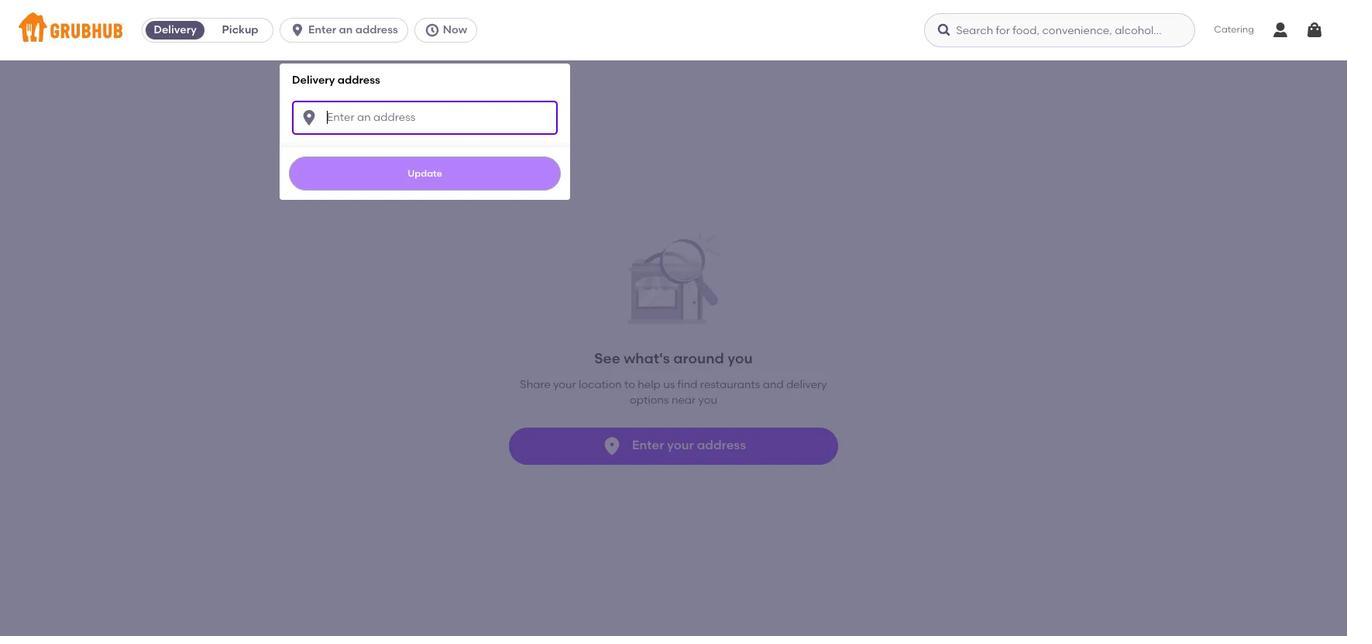 Task type: describe. For each thing, give the bounding box(es) containing it.
restaurants
[[700, 378, 760, 391]]

now button
[[414, 18, 484, 43]]

update button
[[289, 156, 561, 190]]

share
[[520, 378, 551, 391]]

svg image inside enter an address button
[[290, 22, 305, 38]]

you inside the share your location to help us find restaurants and delivery options near you
[[699, 394, 717, 407]]

enter an address
[[308, 23, 398, 36]]

main navigation navigation
[[0, 0, 1347, 636]]

us
[[663, 378, 675, 391]]

address for enter your address
[[697, 438, 746, 453]]

delivery for delivery address
[[292, 74, 335, 87]]

enter for enter an address
[[308, 23, 336, 36]]

1 horizontal spatial svg image
[[1306, 21, 1324, 40]]

enter an address button
[[280, 18, 414, 43]]

enter your address
[[632, 438, 746, 453]]

help
[[638, 378, 661, 391]]

to
[[625, 378, 635, 391]]

delivery button
[[143, 18, 208, 43]]

now
[[443, 23, 467, 36]]



Task type: locate. For each thing, give the bounding box(es) containing it.
delivery address
[[292, 74, 380, 87]]

2 vertical spatial address
[[697, 438, 746, 453]]

1 vertical spatial your
[[667, 438, 694, 453]]

address right an
[[355, 23, 398, 36]]

share your location to help us find restaurants and delivery options near you
[[520, 378, 827, 407]]

1 vertical spatial delivery
[[292, 74, 335, 87]]

address inside enter your address button
[[697, 438, 746, 453]]

delivery
[[787, 378, 827, 391]]

you right near
[[699, 394, 717, 407]]

near
[[672, 394, 696, 407]]

1 horizontal spatial enter
[[632, 438, 664, 453]]

pickup
[[222, 23, 258, 36]]

1 horizontal spatial your
[[667, 438, 694, 453]]

enter left an
[[308, 23, 336, 36]]

delivery inside button
[[154, 23, 197, 36]]

options
[[630, 394, 669, 407]]

address down 'enter an address'
[[338, 74, 380, 87]]

enter your address button
[[509, 427, 838, 465]]

svg image
[[290, 22, 305, 38], [937, 22, 953, 38], [300, 108, 319, 127]]

0 vertical spatial you
[[728, 349, 753, 367]]

Enter an address search field
[[292, 100, 558, 135]]

your for enter
[[667, 438, 694, 453]]

delivery
[[154, 23, 197, 36], [292, 74, 335, 87]]

1 vertical spatial address
[[338, 74, 380, 87]]

address down restaurants
[[697, 438, 746, 453]]

0 vertical spatial delivery
[[154, 23, 197, 36]]

you up restaurants
[[728, 349, 753, 367]]

your inside button
[[667, 438, 694, 453]]

enter
[[308, 23, 336, 36], [632, 438, 664, 453]]

0 vertical spatial enter
[[308, 23, 336, 36]]

1 horizontal spatial delivery
[[292, 74, 335, 87]]

0 horizontal spatial delivery
[[154, 23, 197, 36]]

your inside the share your location to help us find restaurants and delivery options near you
[[553, 378, 576, 391]]

your for share
[[553, 378, 576, 391]]

svg image inside now button
[[425, 22, 440, 38]]

address
[[355, 23, 398, 36], [338, 74, 380, 87], [697, 438, 746, 453]]

your right share
[[553, 378, 576, 391]]

catering button
[[1204, 13, 1265, 48]]

0 horizontal spatial enter
[[308, 23, 336, 36]]

delivery for delivery
[[154, 23, 197, 36]]

1 vertical spatial enter
[[632, 438, 664, 453]]

your
[[553, 378, 576, 391], [667, 438, 694, 453]]

find
[[678, 378, 698, 391]]

1 horizontal spatial you
[[728, 349, 753, 367]]

0 vertical spatial your
[[553, 378, 576, 391]]

1 vertical spatial you
[[699, 394, 717, 407]]

position icon image
[[601, 435, 623, 457]]

see what's around you
[[595, 349, 753, 367]]

you
[[728, 349, 753, 367], [699, 394, 717, 407]]

and
[[763, 378, 784, 391]]

update
[[408, 168, 442, 179]]

enter right 'position icon'
[[632, 438, 664, 453]]

an
[[339, 23, 353, 36]]

0 horizontal spatial you
[[699, 394, 717, 407]]

see
[[595, 349, 620, 367]]

what's
[[624, 349, 670, 367]]

your down near
[[667, 438, 694, 453]]

catering
[[1214, 24, 1254, 35]]

delivery down enter an address button
[[292, 74, 335, 87]]

delivery left pickup
[[154, 23, 197, 36]]

svg image
[[1306, 21, 1324, 40], [425, 22, 440, 38]]

enter inside main navigation navigation
[[308, 23, 336, 36]]

location
[[579, 378, 622, 391]]

0 horizontal spatial svg image
[[425, 22, 440, 38]]

enter for enter your address
[[632, 438, 664, 453]]

pickup button
[[208, 18, 273, 43]]

0 vertical spatial address
[[355, 23, 398, 36]]

0 horizontal spatial your
[[553, 378, 576, 391]]

address inside enter an address button
[[355, 23, 398, 36]]

around
[[674, 349, 724, 367]]

address for enter an address
[[355, 23, 398, 36]]



Task type: vqa. For each thing, say whether or not it's contained in the screenshot.
Star Icon for Texas Land & Cattle
no



